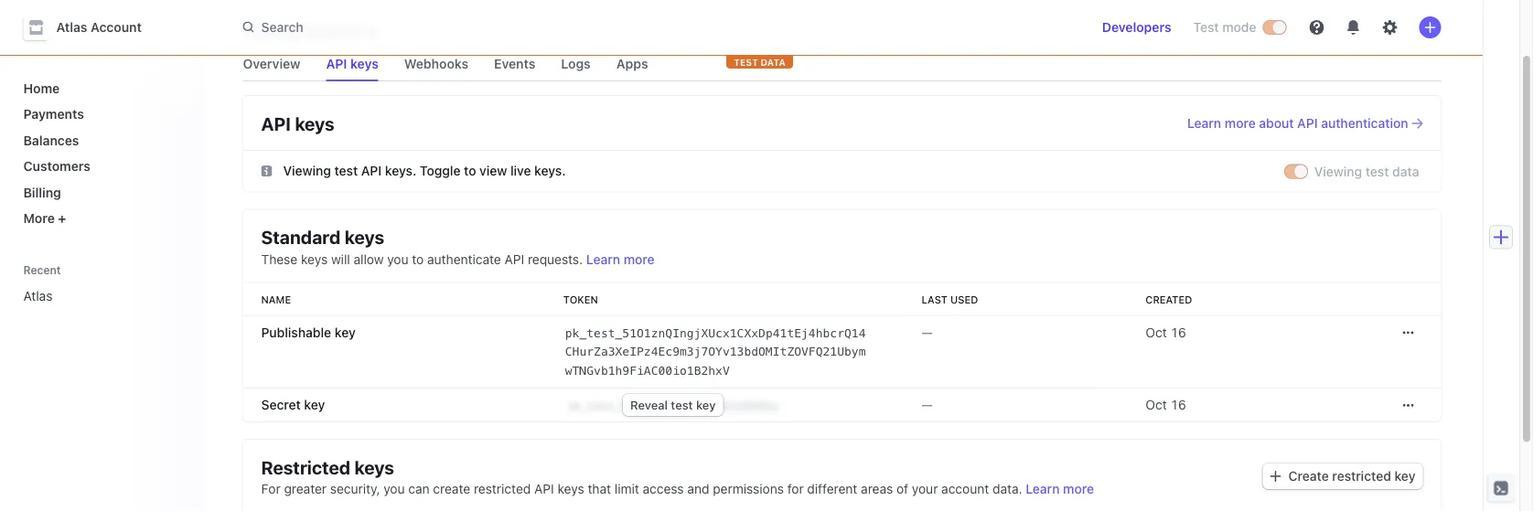 Task type: locate. For each thing, give the bounding box(es) containing it.
1 16 from the top
[[1171, 325, 1187, 340]]

1 vertical spatial to
[[412, 252, 424, 267]]

security,
[[330, 482, 380, 497]]

you inside standard keys these keys will allow you to authenticate api requests. learn more
[[387, 252, 409, 267]]

learn more link for restricted keys
[[1026, 482, 1094, 497]]

1 horizontal spatial developers
[[1102, 20, 1172, 35]]

svg image
[[261, 166, 272, 177], [1403, 400, 1414, 411]]

api right overview
[[326, 56, 347, 71]]

0 vertical spatial learn
[[1188, 116, 1222, 131]]

2 oct 16 from the top
[[1146, 398, 1187, 413]]

0 horizontal spatial more
[[624, 252, 655, 267]]

token
[[563, 294, 598, 306]]

developers
[[243, 14, 378, 44], [1102, 20, 1172, 35]]

learn more link right data.
[[1026, 482, 1094, 497]]

1 horizontal spatial atlas
[[56, 20, 87, 35]]

atlas down recent
[[23, 289, 53, 304]]

developers link
[[1095, 13, 1179, 42]]

2 horizontal spatial test
[[1366, 164, 1389, 179]]

customers link
[[16, 151, 192, 181]]

1 vertical spatial oct
[[1146, 398, 1167, 413]]

api right about
[[1298, 116, 1318, 131]]

keys
[[350, 56, 379, 71], [295, 113, 335, 134], [345, 226, 384, 248], [301, 252, 328, 267], [355, 457, 394, 478], [558, 482, 584, 497]]

secret key
[[261, 398, 325, 413]]

apps link
[[609, 51, 656, 77]]

api keys right overview
[[326, 56, 379, 71]]

learn more link
[[586, 252, 655, 267], [1026, 482, 1094, 497]]

test left the data
[[1366, 164, 1389, 179]]

live
[[511, 163, 531, 178]]

— up your
[[922, 398, 933, 413]]

1 horizontal spatial viewing
[[1315, 164, 1363, 179]]

0 horizontal spatial to
[[412, 252, 424, 267]]

svg image up standard
[[261, 166, 272, 177]]

0 vertical spatial 16
[[1171, 325, 1187, 340]]

atlas account button
[[23, 15, 160, 40]]

viewing
[[283, 163, 331, 178], [1315, 164, 1363, 179]]

atlas
[[56, 20, 87, 35], [23, 289, 53, 304]]

2 horizontal spatial more
[[1225, 116, 1256, 131]]

api inside standard keys these keys will allow you to authenticate api requests. learn more
[[505, 252, 524, 267]]

test right reveal
[[671, 399, 693, 412]]

atlas link
[[16, 281, 166, 311]]

2 horizontal spatial learn
[[1188, 116, 1222, 131]]

keys inside tab list
[[350, 56, 379, 71]]

atlas inside button
[[56, 20, 87, 35]]

areas
[[861, 482, 893, 497]]

1 horizontal spatial svg image
[[1403, 400, 1414, 411]]

2 vertical spatial more
[[1063, 482, 1094, 497]]

learn
[[1188, 116, 1222, 131], [586, 252, 620, 267], [1026, 482, 1060, 497]]

create restricted key link
[[1263, 464, 1423, 490]]

keys down standard
[[301, 252, 328, 267]]

1 vertical spatial you
[[384, 482, 405, 497]]

2 16 from the top
[[1171, 398, 1187, 413]]

keys. right the live at the left top
[[535, 163, 566, 178]]

1 horizontal spatial learn
[[1026, 482, 1060, 497]]

oct for secret key
[[1146, 398, 1167, 413]]

api keys link
[[319, 51, 386, 77]]

svg image
[[1403, 328, 1414, 338], [1271, 471, 1282, 482]]

—
[[922, 325, 933, 340], [922, 398, 933, 413]]

test
[[1194, 20, 1219, 35]]

oct 16
[[1146, 325, 1187, 340], [1146, 398, 1187, 413]]

0 horizontal spatial keys.
[[385, 163, 417, 178]]

0 vertical spatial api keys
[[326, 56, 379, 71]]

account
[[942, 482, 989, 497]]

1 vertical spatial learn
[[586, 252, 620, 267]]

api inside "link"
[[1298, 116, 1318, 131]]

developers up overview
[[243, 14, 378, 44]]

0 vertical spatial oct
[[1146, 325, 1167, 340]]

more +
[[23, 211, 66, 226]]

api
[[326, 56, 347, 71], [261, 113, 291, 134], [1298, 116, 1318, 131], [361, 163, 382, 178], [505, 252, 524, 267], [534, 482, 554, 497]]

more
[[23, 211, 55, 226]]

customers
[[23, 159, 91, 174]]

to left view
[[464, 163, 476, 178]]

0 horizontal spatial svg image
[[261, 166, 272, 177]]

1 horizontal spatial more
[[1063, 482, 1094, 497]]

payments
[[23, 107, 84, 122]]

oct
[[1146, 325, 1167, 340], [1146, 398, 1167, 413]]

1 vertical spatial oct 16
[[1146, 398, 1187, 413]]

more right requests.
[[624, 252, 655, 267]]

test inside button
[[671, 399, 693, 412]]

test for data
[[1366, 164, 1389, 179]]

0 horizontal spatial learn more link
[[586, 252, 655, 267]]

balances link
[[16, 125, 192, 155]]

settings image
[[1383, 20, 1398, 35]]

pk_test_51o1znqingjxucx1cxxdp41tej4hbcrq14 churza3xeipz4ec9m3j7oyv13bdomitzovfq21ubym wtngvb1h9fiac00io1b2hxv
[[565, 326, 866, 377]]

+
[[58, 211, 66, 226]]

0 horizontal spatial svg image
[[1271, 471, 1282, 482]]

oct for publishable key
[[1146, 325, 1167, 340]]

learn more link up token
[[586, 252, 655, 267]]

reveal
[[631, 399, 668, 412]]

more
[[1225, 116, 1256, 131], [624, 252, 655, 267], [1063, 482, 1094, 497]]

0 vertical spatial oct 16
[[1146, 325, 1187, 340]]

oct 16 for secret key
[[1146, 398, 1187, 413]]

wtngvb1h9fiac00io1b2hxv
[[565, 364, 730, 377]]

— down the last
[[922, 325, 933, 340]]

tab list
[[236, 48, 1442, 81]]

test for key
[[671, 399, 693, 412]]

2 — from the top
[[922, 398, 933, 413]]

0 horizontal spatial test
[[334, 163, 358, 178]]

to
[[464, 163, 476, 178], [412, 252, 424, 267]]

test up standard
[[334, 163, 358, 178]]

0 horizontal spatial viewing
[[283, 163, 331, 178]]

viewing down authentication
[[1315, 164, 1363, 179]]

keys. left toggle
[[385, 163, 417, 178]]

api left the that
[[534, 482, 554, 497]]

2 vertical spatial learn
[[1026, 482, 1060, 497]]

1 horizontal spatial test
[[671, 399, 693, 412]]

pk_test_51o1znqingjxucx1cxxdp41tej4hbcrq14
[[565, 326, 866, 340]]

limit
[[615, 482, 639, 497]]

— for publishable key
[[922, 325, 933, 340]]

more left about
[[1225, 116, 1256, 131]]

key
[[335, 325, 356, 340], [304, 398, 325, 413], [696, 399, 716, 412], [1395, 469, 1416, 484]]

pk_test_51o1znqingjxucx1cxxdp41tej4hbcrq14 churza3xeipz4ec9m3j7oyv13bdomitzovfq21ubym wtngvb1h9fiac00io1b2hxv button
[[563, 322, 869, 382]]

about
[[1259, 116, 1294, 131]]

restricted
[[1333, 469, 1392, 484], [474, 482, 531, 497]]

keys.
[[385, 163, 417, 178], [535, 163, 566, 178]]

0 vertical spatial —
[[922, 325, 933, 340]]

you right allow
[[387, 252, 409, 267]]

test
[[334, 163, 358, 178], [1366, 164, 1389, 179], [671, 399, 693, 412]]

help image
[[1310, 20, 1325, 35]]

1 — from the top
[[922, 325, 933, 340]]

atlas inside recent navigation links element
[[23, 289, 53, 304]]

learn left about
[[1188, 116, 1222, 131]]

0 vertical spatial svg image
[[1403, 328, 1414, 338]]

reveal test key button
[[623, 394, 723, 416]]

1 oct from the top
[[1146, 325, 1167, 340]]

standard keys these keys will allow you to authenticate api requests. learn more
[[261, 226, 655, 267]]

0 vertical spatial you
[[387, 252, 409, 267]]

authenticate
[[427, 252, 501, 267]]

viewing up standard
[[283, 163, 331, 178]]

reveal test key
[[631, 399, 716, 412]]

recent navigation links element
[[5, 255, 206, 311]]

svg image inside create restricted key link
[[1271, 471, 1282, 482]]

access
[[643, 482, 684, 497]]

0 vertical spatial learn more link
[[586, 252, 655, 267]]

create
[[433, 482, 471, 497]]

0 vertical spatial more
[[1225, 116, 1256, 131]]

more inside "link"
[[1225, 116, 1256, 131]]

16
[[1171, 325, 1187, 340], [1171, 398, 1187, 413]]

1 keys. from the left
[[385, 163, 417, 178]]

0 vertical spatial to
[[464, 163, 476, 178]]

api left requests.
[[505, 252, 524, 267]]

you left can
[[384, 482, 405, 497]]

data
[[761, 57, 786, 67]]

atlas account
[[56, 20, 142, 35]]

1 vertical spatial more
[[624, 252, 655, 267]]

more right data.
[[1063, 482, 1094, 497]]

2 keys. from the left
[[535, 163, 566, 178]]

key inside the reveal test key button
[[696, 399, 716, 412]]

secret
[[261, 398, 301, 413]]

atlas left account
[[56, 20, 87, 35]]

1 horizontal spatial svg image
[[1403, 328, 1414, 338]]

data.
[[993, 482, 1023, 497]]

keys left 'webhooks'
[[350, 56, 379, 71]]

learn right data.
[[1026, 482, 1060, 497]]

1 vertical spatial svg image
[[1403, 400, 1414, 411]]

1 vertical spatial svg image
[[1271, 471, 1282, 482]]

requests.
[[528, 252, 583, 267]]

svg image up create restricted key
[[1403, 400, 1414, 411]]

1 horizontal spatial learn more link
[[1026, 482, 1094, 497]]

to inside standard keys these keys will allow you to authenticate api requests. learn more
[[412, 252, 424, 267]]

1 vertical spatial atlas
[[23, 289, 53, 304]]

api keys down overview link on the left top of the page
[[261, 113, 335, 134]]

1 vertical spatial learn more link
[[1026, 482, 1094, 497]]

1 oct 16 from the top
[[1146, 325, 1187, 340]]

overview
[[243, 56, 301, 71]]

logs
[[561, 56, 591, 71]]

and
[[688, 482, 710, 497]]

1 horizontal spatial keys.
[[535, 163, 566, 178]]

2 oct from the top
[[1146, 398, 1167, 413]]

1 vertical spatial —
[[922, 398, 933, 413]]

used
[[951, 294, 979, 306]]

apps
[[617, 56, 648, 71]]

learn more about api authentication
[[1188, 116, 1409, 131]]

0 horizontal spatial restricted
[[474, 482, 531, 497]]

restricted inside restricted keys for greater security, you can create restricted api keys that limit access and permissions for different areas of your account data. learn more
[[474, 482, 531, 497]]

api down overview link on the left top of the page
[[261, 113, 291, 134]]

recent
[[23, 264, 61, 277]]

0 horizontal spatial atlas
[[23, 289, 53, 304]]

keys left the that
[[558, 482, 584, 497]]

developers left test
[[1102, 20, 1172, 35]]

you
[[387, 252, 409, 267], [384, 482, 405, 497]]

last used
[[922, 294, 979, 306]]

to left authenticate
[[412, 252, 424, 267]]

learn up token
[[586, 252, 620, 267]]

1 vertical spatial 16
[[1171, 398, 1187, 413]]

0 horizontal spatial learn
[[586, 252, 620, 267]]

api keys
[[326, 56, 379, 71], [261, 113, 335, 134]]

0 vertical spatial atlas
[[56, 20, 87, 35]]



Task type: describe. For each thing, give the bounding box(es) containing it.
that
[[588, 482, 611, 497]]

viewing for viewing test data
[[1315, 164, 1363, 179]]

last
[[922, 294, 948, 306]]

for
[[261, 482, 281, 497]]

overview link
[[236, 51, 308, 77]]

0 horizontal spatial developers
[[243, 14, 378, 44]]

home
[[23, 81, 60, 96]]

search
[[261, 19, 303, 35]]

events link
[[487, 51, 543, 77]]

greater
[[284, 482, 327, 497]]

webhooks
[[404, 56, 469, 71]]

can
[[408, 482, 430, 497]]

publishable key
[[261, 325, 356, 340]]

Search search field
[[232, 11, 748, 44]]

more inside standard keys these keys will allow you to authenticate api requests. learn more
[[624, 252, 655, 267]]

account
[[91, 20, 142, 35]]

pin to navigation image
[[175, 289, 190, 304]]

viewing test api keys. toggle to view live keys.
[[283, 163, 566, 178]]

payments link
[[16, 99, 192, 129]]

data
[[1393, 164, 1420, 179]]

mode
[[1223, 20, 1257, 35]]

billing
[[23, 185, 61, 200]]

your
[[912, 482, 938, 497]]

developers inside developers 'link'
[[1102, 20, 1172, 35]]

toggle
[[420, 163, 461, 178]]

1 vertical spatial api keys
[[261, 113, 335, 134]]

1 horizontal spatial restricted
[[1333, 469, 1392, 484]]

different
[[807, 482, 858, 497]]

standard
[[261, 226, 341, 248]]

balances
[[23, 133, 79, 148]]

restricted keys for greater security, you can create restricted api keys that limit access and permissions for different areas of your account data. learn more
[[261, 457, 1094, 497]]

webhooks link
[[397, 51, 476, 77]]

0 vertical spatial svg image
[[261, 166, 272, 177]]

logs link
[[554, 51, 598, 77]]

viewing test data
[[1315, 164, 1420, 179]]

authentication
[[1322, 116, 1409, 131]]

test mode
[[1194, 20, 1257, 35]]

1 horizontal spatial to
[[464, 163, 476, 178]]

publishable
[[261, 325, 331, 340]]

more inside restricted keys for greater security, you can create restricted api keys that limit access and permissions for different areas of your account data. learn more
[[1063, 482, 1094, 497]]

these
[[261, 252, 298, 267]]

view
[[480, 163, 507, 178]]

viewing for viewing test api keys. toggle to view live keys.
[[283, 163, 331, 178]]

key inside create restricted key link
[[1395, 469, 1416, 484]]

learn inside "link"
[[1188, 116, 1222, 131]]

16 for secret key
[[1171, 398, 1187, 413]]

allow
[[354, 252, 384, 267]]

atlas for atlas
[[23, 289, 53, 304]]

for
[[788, 482, 804, 497]]

learn inside standard keys these keys will allow you to authenticate api requests. learn more
[[586, 252, 620, 267]]

learn inside restricted keys for greater security, you can create restricted api keys that limit access and permissions for different areas of your account data. learn more
[[1026, 482, 1060, 497]]

atlas for atlas account
[[56, 20, 87, 35]]

permissions
[[713, 482, 784, 497]]

create restricted key
[[1289, 469, 1416, 484]]

of
[[897, 482, 909, 497]]

you inside restricted keys for greater security, you can create restricted api keys that limit access and permissions for different areas of your account data. learn more
[[384, 482, 405, 497]]

home link
[[16, 73, 192, 103]]

api inside tab list
[[326, 56, 347, 71]]

restricted
[[261, 457, 351, 478]]

events
[[494, 56, 536, 71]]

keys up allow
[[345, 226, 384, 248]]

api left toggle
[[361, 163, 382, 178]]

— for secret key
[[922, 398, 933, 413]]

core navigation links element
[[16, 73, 192, 233]]

test
[[734, 57, 758, 67]]

will
[[331, 252, 350, 267]]

tab list containing overview
[[236, 48, 1442, 81]]

learn more link for standard keys
[[586, 252, 655, 267]]

keys up security,
[[355, 457, 394, 478]]

churza3xeipz4ec9m3j7oyv13bdomitzovfq21ubym
[[565, 345, 866, 359]]

keys down "api keys" link
[[295, 113, 335, 134]]

name
[[261, 294, 291, 306]]

create
[[1289, 469, 1329, 484]]

learn more about api authentication link
[[1188, 114, 1423, 133]]

Search text field
[[232, 11, 748, 44]]

created
[[1146, 294, 1193, 306]]

api keys inside tab list
[[326, 56, 379, 71]]

billing link
[[16, 178, 192, 207]]

test for api
[[334, 163, 358, 178]]

16 for publishable key
[[1171, 325, 1187, 340]]

test data
[[734, 57, 786, 67]]

api inside restricted keys for greater security, you can create restricted api keys that limit access and permissions for different areas of your account data. learn more
[[534, 482, 554, 497]]

oct 16 for publishable key
[[1146, 325, 1187, 340]]



Task type: vqa. For each thing, say whether or not it's contained in the screenshot.
Recent element
no



